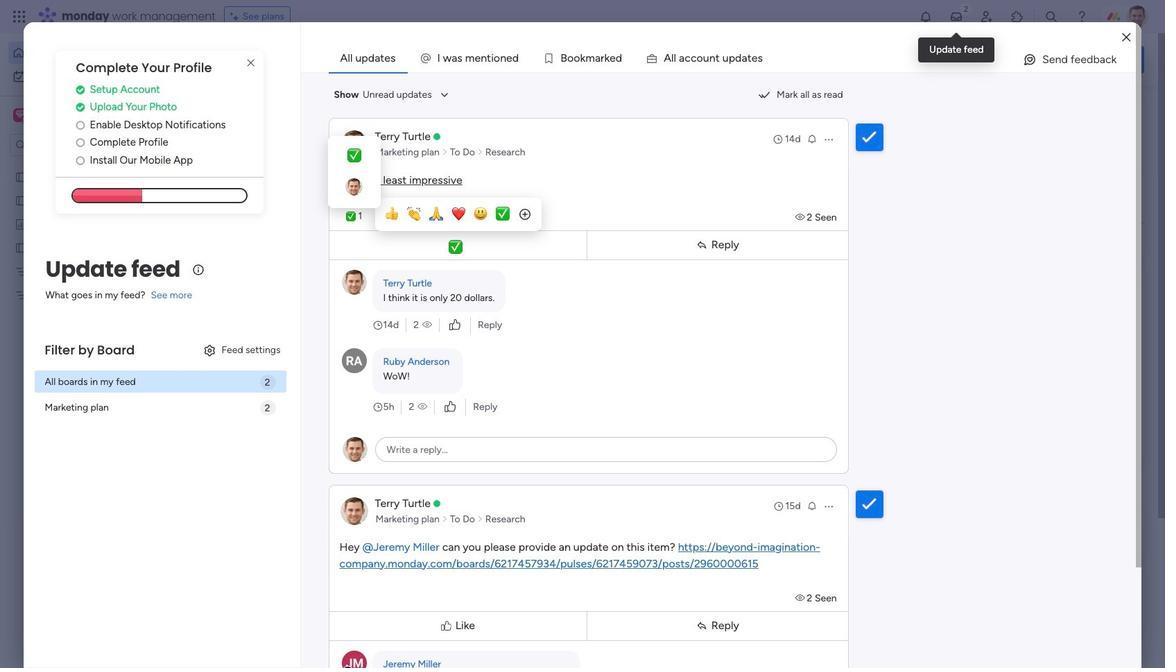 Task type: describe. For each thing, give the bounding box(es) containing it.
close recently visited image
[[214, 113, 231, 130]]

Search in workspace field
[[29, 137, 116, 153]]

public board image up public board icon at the top left of the page
[[15, 170, 28, 183]]

quick search results list box
[[214, 130, 903, 484]]

terry turtle image
[[1127, 6, 1149, 28]]

1 check circle image from the top
[[76, 85, 85, 95]]

close image
[[1123, 32, 1131, 43]]

2 workspace image from the left
[[15, 108, 25, 123]]

0 horizontal spatial add to favorites image
[[411, 424, 425, 438]]

v2 seen image for topmost "v2 like" image
[[423, 318, 432, 332]]

2 check circle image from the top
[[76, 102, 85, 113]]

2 element
[[354, 523, 371, 539]]

2 circle o image from the top
[[76, 155, 85, 166]]

notifications image
[[919, 10, 933, 24]]

contact sales element
[[937, 639, 1145, 668]]

public dashboard image inside quick search results list box
[[686, 253, 701, 269]]

component image
[[459, 275, 471, 288]]

public board image up component image
[[459, 253, 474, 269]]

1 vertical spatial option
[[8, 65, 169, 87]]

public board image down public board icon at the top left of the page
[[15, 241, 28, 254]]

1 horizontal spatial add to favorites image
[[638, 254, 652, 268]]

1 workspace image from the left
[[13, 108, 27, 123]]



Task type: vqa. For each thing, say whether or not it's contained in the screenshot.
bottommost Main
no



Task type: locate. For each thing, give the bounding box(es) containing it.
check circle image up workspace selection element
[[76, 85, 85, 95]]

workspace image
[[13, 108, 27, 123], [15, 108, 25, 123]]

1 vertical spatial public dashboard image
[[686, 253, 701, 269]]

option
[[8, 42, 169, 64], [8, 65, 169, 87], [0, 164, 177, 167]]

v2 user feedback image
[[948, 52, 958, 67]]

v2 seen image
[[796, 592, 807, 604]]

invite members image
[[980, 10, 994, 24]]

1 circle o image from the top
[[76, 138, 85, 148]]

help image
[[1076, 10, 1089, 24]]

2 vertical spatial v2 seen image
[[418, 400, 428, 414]]

v2 bolt switch image
[[1056, 52, 1064, 67]]

0 vertical spatial v2 like image
[[450, 317, 461, 333]]

2 image
[[960, 1, 973, 16]]

1 vertical spatial circle o image
[[76, 155, 85, 166]]

slider arrow image
[[477, 145, 483, 159]]

0 vertical spatial add to favorites image
[[638, 254, 652, 268]]

public board image
[[15, 170, 28, 183], [15, 241, 28, 254], [459, 253, 474, 269]]

tab list
[[329, 44, 1137, 72]]

tab
[[329, 44, 408, 72]]

check circle image up circle o image
[[76, 102, 85, 113]]

v2 seen image for bottom "v2 like" image
[[418, 400, 428, 414]]

check circle image
[[76, 85, 85, 95], [76, 102, 85, 113]]

workspace selection element
[[13, 107, 116, 125]]

help center element
[[937, 572, 1145, 628]]

v2 like image
[[450, 317, 461, 333], [445, 399, 456, 415]]

1 horizontal spatial public dashboard image
[[686, 253, 701, 269]]

options image
[[823, 134, 834, 145]]

list box
[[0, 162, 177, 494]]

remove from favorites image
[[411, 254, 425, 268]]

circle o image down search in workspace field at left
[[76, 155, 85, 166]]

give feedback image
[[1023, 53, 1037, 67]]

circle o image down circle o image
[[76, 138, 85, 148]]

1 vertical spatial v2 seen image
[[423, 318, 432, 332]]

v2 seen image
[[796, 211, 807, 223], [423, 318, 432, 332], [418, 400, 428, 414]]

0 vertical spatial v2 seen image
[[796, 211, 807, 223]]

select product image
[[12, 10, 26, 24]]

search everything image
[[1045, 10, 1059, 24]]

public dashboard image
[[15, 217, 28, 230], [686, 253, 701, 269]]

circle o image
[[76, 138, 85, 148], [76, 155, 85, 166]]

dapulse x slim image
[[1124, 101, 1141, 117]]

reminder image
[[807, 133, 818, 144]]

2 vertical spatial option
[[0, 164, 177, 167]]

slider arrow image
[[442, 145, 448, 159], [442, 512, 448, 526], [477, 512, 483, 526]]

0 vertical spatial public dashboard image
[[15, 217, 28, 230]]

update feed image
[[950, 10, 964, 24]]

0 horizontal spatial public dashboard image
[[15, 217, 28, 230]]

see plans image
[[230, 9, 243, 24]]

0 vertical spatial option
[[8, 42, 169, 64]]

dapulse x slim image
[[243, 55, 259, 71]]

0 vertical spatial check circle image
[[76, 85, 85, 95]]

0 vertical spatial circle o image
[[76, 138, 85, 148]]

add to favorites image
[[638, 254, 652, 268], [411, 424, 425, 438]]

public board image
[[15, 194, 28, 207]]

circle o image
[[76, 120, 85, 130]]

getting started element
[[937, 506, 1145, 561]]

monday marketplace image
[[1011, 10, 1025, 24]]

1 vertical spatial add to favorites image
[[411, 424, 425, 438]]

1 vertical spatial check circle image
[[76, 102, 85, 113]]

1 vertical spatial v2 like image
[[445, 399, 456, 415]]



